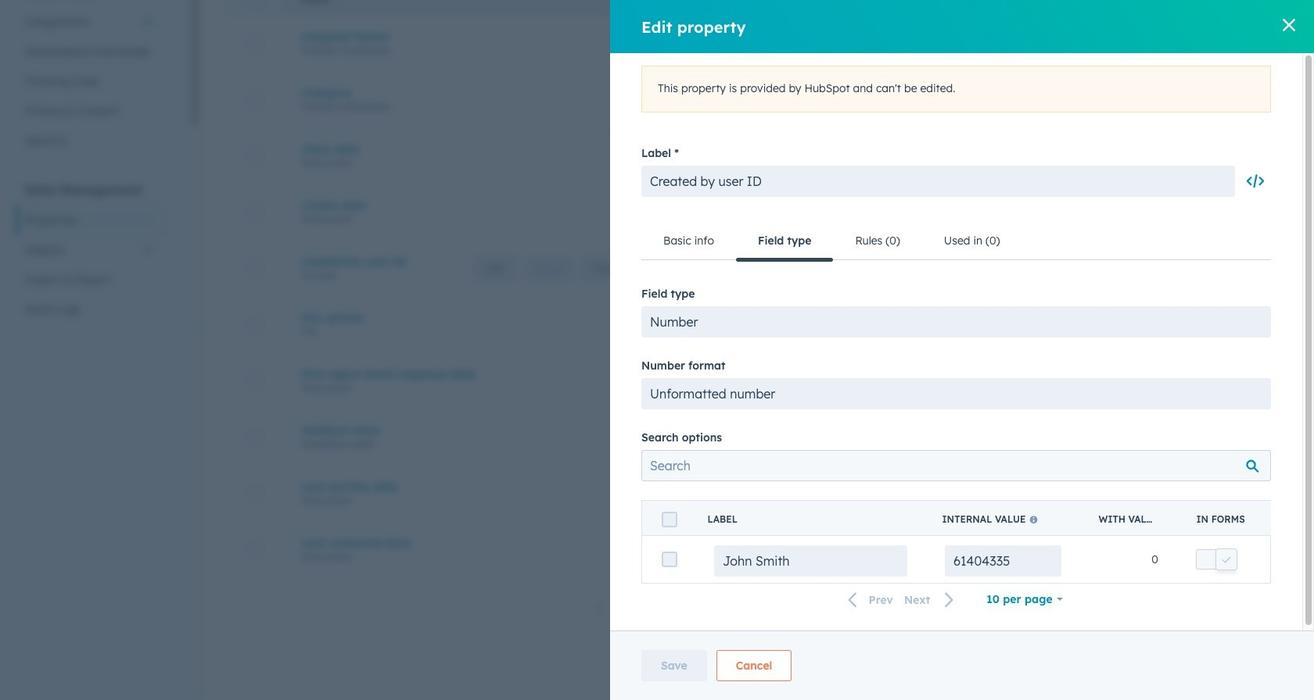 Task type: describe. For each thing, give the bounding box(es) containing it.
ascending sort. press to sort descending. element
[[334, 0, 340, 6]]

ascending sort. press to sort descending. image
[[334, 0, 340, 4]]



Task type: locate. For each thing, give the bounding box(es) containing it.
data management element
[[16, 181, 164, 325]]

tab panel
[[228, 0, 1278, 635]]

previous page image
[[592, 600, 611, 619]]



Task type: vqa. For each thing, say whether or not it's contained in the screenshot.
No associated objects of this type exist. associated with Deals
no



